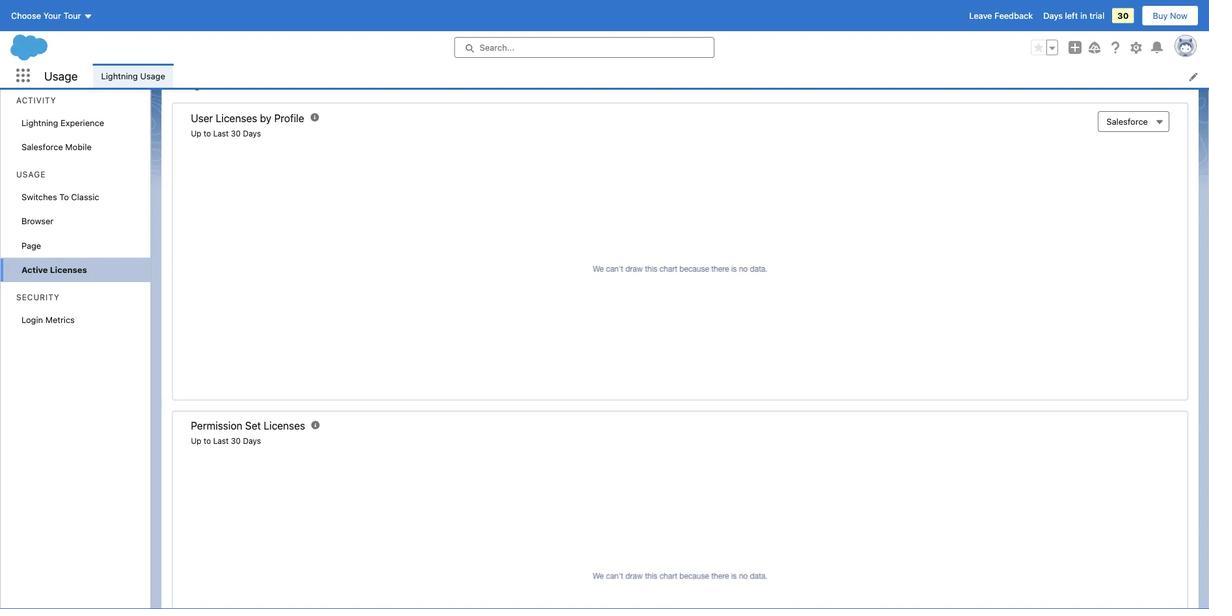 Task type: locate. For each thing, give the bounding box(es) containing it.
Salesforce button
[[1098, 111, 1170, 132]]

group
[[1031, 40, 1059, 55]]

profile
[[274, 112, 304, 124]]

leave feedback link
[[970, 11, 1033, 20]]

switches
[[21, 192, 57, 202]]

lightning up 'experience'
[[101, 71, 138, 81]]

1 vertical spatial lightning
[[101, 71, 138, 81]]

2 up from the top
[[191, 437, 201, 446]]

30 right trial
[[1118, 11, 1129, 20]]

0 vertical spatial days
[[1044, 11, 1063, 20]]

1 vertical spatial 30
[[231, 129, 241, 138]]

2 vertical spatial days
[[243, 437, 261, 446]]

lightning
[[211, 22, 248, 31], [101, 71, 138, 81], [21, 118, 58, 128]]

up
[[191, 129, 201, 138], [191, 437, 201, 446]]

30
[[1118, 11, 1129, 20], [231, 129, 241, 138], [231, 437, 241, 446]]

30 for permission set licenses
[[231, 437, 241, 446]]

30 down permission set licenses in the bottom left of the page
[[231, 437, 241, 446]]

tour
[[63, 11, 81, 20]]

lightning right lightning usage logo
[[211, 22, 248, 31]]

user
[[191, 112, 213, 124]]

1 vertical spatial to
[[204, 437, 211, 446]]

1 vertical spatial active
[[21, 265, 48, 275]]

search... button
[[454, 37, 715, 58]]

to
[[204, 129, 211, 138], [204, 437, 211, 446]]

search...
[[480, 43, 515, 52]]

2 last from the top
[[213, 437, 229, 446]]

active licenses
[[21, 265, 87, 275]]

0 vertical spatial up
[[191, 129, 201, 138]]

up down the permission
[[191, 437, 201, 446]]

2 horizontal spatial lightning
[[211, 22, 248, 31]]

to for permission
[[204, 437, 211, 446]]

0 vertical spatial salesforce
[[1107, 117, 1148, 127]]

1 vertical spatial days
[[243, 129, 261, 138]]

leave feedback
[[970, 11, 1033, 20]]

active
[[211, 33, 243, 46], [21, 265, 48, 275]]

2 up to last 30 days from the top
[[191, 437, 261, 446]]

active down page
[[21, 265, 48, 275]]

up down user
[[191, 129, 201, 138]]

up to last 30 days for user
[[191, 129, 261, 138]]

0 vertical spatial 30
[[1118, 11, 1129, 20]]

page
[[21, 241, 41, 250]]

lightning inside list
[[101, 71, 138, 81]]

0 horizontal spatial lightning
[[21, 118, 58, 128]]

1 up from the top
[[191, 129, 201, 138]]

lightning for lightning experience
[[21, 118, 58, 128]]

1 vertical spatial salesforce
[[21, 142, 63, 152]]

2 vertical spatial 30
[[231, 437, 241, 446]]

0 horizontal spatial active
[[21, 265, 48, 275]]

2 vertical spatial lightning
[[21, 118, 58, 128]]

days down set
[[243, 437, 261, 446]]

2 to from the top
[[204, 437, 211, 446]]

1 up to last 30 days from the top
[[191, 129, 261, 138]]

salesforce inside button
[[1107, 117, 1148, 127]]

days
[[1044, 11, 1063, 20], [243, 129, 261, 138], [243, 437, 261, 446]]

active inside 'lightning usage active licenses'
[[211, 33, 243, 46]]

last down the permission
[[213, 437, 229, 446]]

days left the left
[[1044, 11, 1063, 20]]

user licenses by profile
[[191, 112, 304, 124]]

up to last 30 days for permission
[[191, 437, 261, 446]]

buy now button
[[1142, 5, 1199, 26]]

0 vertical spatial to
[[204, 129, 211, 138]]

browser
[[21, 216, 54, 226]]

0 horizontal spatial salesforce
[[21, 142, 63, 152]]

by
[[260, 112, 272, 124]]

last down "user licenses by profile"
[[213, 129, 229, 138]]

usage
[[250, 22, 275, 31], [44, 69, 78, 83], [140, 71, 165, 81], [175, 78, 207, 91], [16, 170, 46, 179]]

up to last 30 days down the permission
[[191, 437, 261, 446]]

licenses
[[245, 33, 290, 46], [216, 112, 257, 124], [50, 265, 87, 275], [264, 420, 305, 432]]

days down "user licenses by profile"
[[243, 129, 261, 138]]

0 vertical spatial active
[[211, 33, 243, 46]]

usage inside list
[[140, 71, 165, 81]]

0 vertical spatial lightning
[[211, 22, 248, 31]]

up to last 30 days
[[191, 129, 261, 138], [191, 437, 261, 446]]

active right lightning usage logo
[[211, 33, 243, 46]]

30 for user licenses by profile
[[231, 129, 241, 138]]

1 to from the top
[[204, 129, 211, 138]]

choose your tour button
[[10, 5, 93, 26]]

1 vertical spatial up to last 30 days
[[191, 437, 261, 446]]

0 vertical spatial up to last 30 days
[[191, 129, 261, 138]]

lightning down activity
[[21, 118, 58, 128]]

1 horizontal spatial lightning
[[101, 71, 138, 81]]

to down the permission
[[204, 437, 211, 446]]

to
[[59, 192, 69, 202]]

1 horizontal spatial active
[[211, 33, 243, 46]]

lightning for lightning usage
[[101, 71, 138, 81]]

last
[[213, 129, 229, 138], [213, 437, 229, 446]]

to down user
[[204, 129, 211, 138]]

1 vertical spatial last
[[213, 437, 229, 446]]

lightning experience
[[21, 118, 104, 128]]

lightning inside 'lightning usage active licenses'
[[211, 22, 248, 31]]

up to last 30 days down "user licenses by profile"
[[191, 129, 261, 138]]

leave
[[970, 11, 992, 20]]

30 down "user licenses by profile"
[[231, 129, 241, 138]]

1 horizontal spatial salesforce
[[1107, 117, 1148, 127]]

0 vertical spatial last
[[213, 129, 229, 138]]

salesforce
[[1107, 117, 1148, 127], [21, 142, 63, 152]]

1 last from the top
[[213, 129, 229, 138]]

1 vertical spatial up
[[191, 437, 201, 446]]

days for user licenses by profile
[[243, 129, 261, 138]]



Task type: vqa. For each thing, say whether or not it's contained in the screenshot.
Switches To Classic
yes



Task type: describe. For each thing, give the bounding box(es) containing it.
security
[[16, 293, 60, 302]]

salesforce for salesforce mobile
[[21, 142, 63, 152]]

feedback
[[995, 11, 1033, 20]]

last for permission
[[213, 437, 229, 446]]

trial
[[1090, 11, 1105, 20]]

left
[[1065, 11, 1078, 20]]

classic
[[71, 192, 99, 202]]

up for user licenses by profile
[[191, 129, 201, 138]]

days for permission set licenses
[[243, 437, 261, 446]]

now
[[1170, 11, 1188, 20]]

set
[[245, 420, 261, 432]]

login metrics
[[21, 315, 75, 325]]

login
[[21, 315, 43, 325]]

days left in trial
[[1044, 11, 1105, 20]]

salesforce for salesforce
[[1107, 117, 1148, 127]]

choose your tour
[[11, 11, 81, 20]]

up for permission set licenses
[[191, 437, 201, 446]]

lightning usage
[[101, 71, 165, 81]]

buy now
[[1153, 11, 1188, 20]]

mobile
[[65, 142, 92, 152]]

in
[[1081, 11, 1088, 20]]

experience
[[61, 118, 104, 128]]

permission set licenses
[[191, 420, 305, 432]]

permission
[[191, 420, 243, 432]]

buy
[[1153, 11, 1168, 20]]

activity
[[16, 96, 56, 105]]

lightning for lightning usage active licenses
[[211, 22, 248, 31]]

choose
[[11, 11, 41, 20]]

last for user
[[213, 129, 229, 138]]

salesforce mobile
[[21, 142, 92, 152]]

lightning usage active licenses
[[211, 22, 290, 46]]

usage inside 'lightning usage active licenses'
[[250, 22, 275, 31]]

metrics
[[45, 315, 75, 325]]

lightning usage list
[[93, 64, 1209, 88]]

your
[[43, 11, 61, 20]]

switches to classic
[[21, 192, 99, 202]]

to for user
[[204, 129, 211, 138]]

lightning usage link
[[93, 64, 173, 88]]

licenses inside 'lightning usage active licenses'
[[245, 33, 290, 46]]

lightning usage logo image
[[172, 18, 203, 49]]



